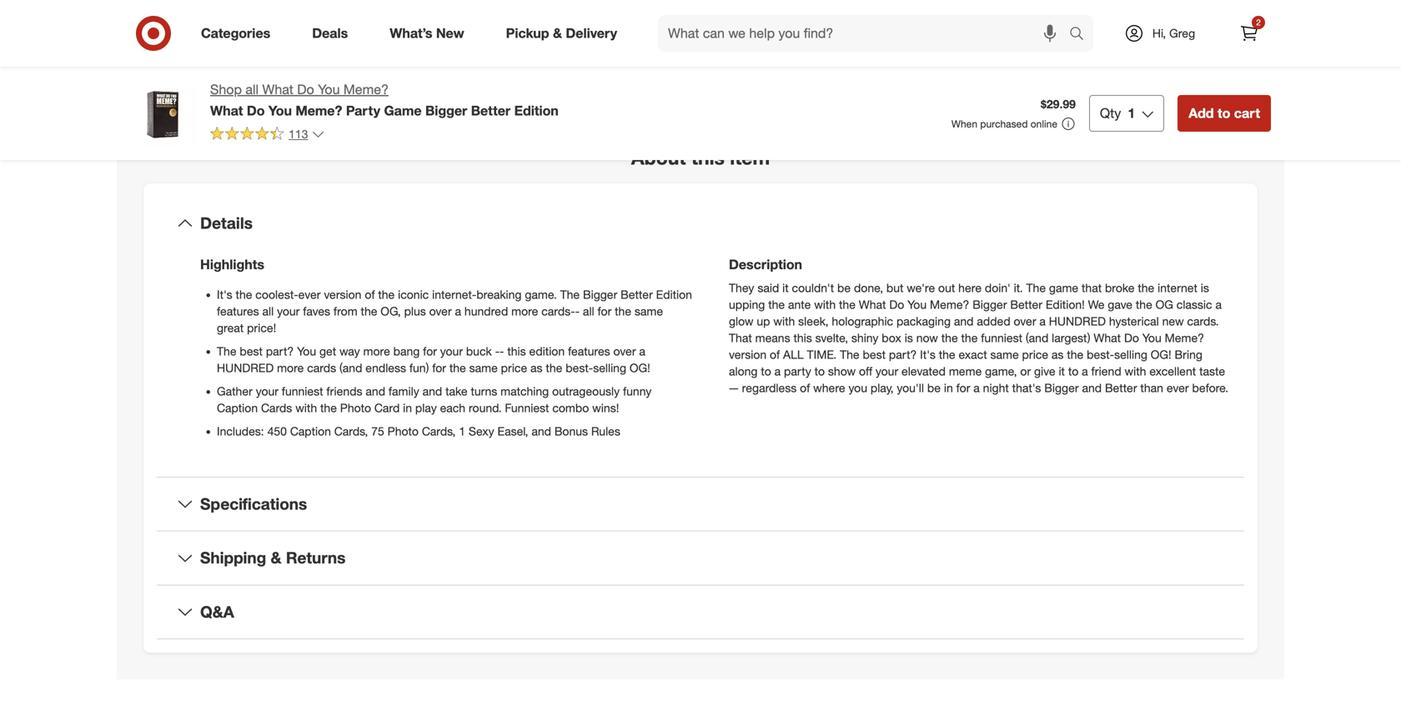 Task type: describe. For each thing, give the bounding box(es) containing it.
bigger up added
[[973, 298, 1008, 312]]

meme? up party
[[344, 81, 389, 98]]

do up '113'
[[297, 81, 314, 98]]

what's
[[390, 25, 433, 41]]

categories
[[201, 25, 271, 41]]

shop
[[210, 81, 242, 98]]

time.
[[807, 348, 837, 362]]

What can we help you find? suggestions appear below search field
[[658, 15, 1074, 52]]

more inside button
[[385, 79, 416, 96]]

& for pickup
[[553, 25, 562, 41]]

this inside the best part? you get way more bang for your buck -- this edition features over a hundred more cards (and endless fun) for the same price as the best-selling og!
[[508, 344, 526, 359]]

the right cards-
[[615, 304, 632, 319]]

added
[[977, 314, 1011, 329]]

online
[[1031, 118, 1058, 130]]

bigger inside it's the coolest-ever version of the iconic internet-breaking game. the bigger better edition features all your faves from the og, plus over a hundred more cards-- all for the same great price!
[[583, 288, 618, 302]]

the up show
[[840, 348, 860, 362]]

do down hysterical
[[1125, 331, 1140, 346]]

out
[[939, 281, 956, 296]]

the down largest)
[[1068, 348, 1084, 362]]

the right it.
[[1027, 281, 1046, 296]]

great
[[217, 321, 244, 336]]

give
[[1035, 364, 1056, 379]]

about
[[632, 146, 686, 170]]

description
[[729, 257, 803, 273]]

game,
[[986, 364, 1018, 379]]

gather your funniest friends and family and take turns matching outrageously funny caption cards with the photo card in play each round. funniest combo wins!
[[217, 385, 652, 416]]

best inside the best part? you get way more bang for your buck -- this edition features over a hundred more cards (and endless fun) for the same price as the best-selling og!
[[240, 344, 263, 359]]

best inside description they said it couldn't be done, but we're out here doin' it. the game that broke the internet is upping the ante with the what do you meme? bigger better edition! we gave the og classic a glow up with sleek, holographic packaging and added over a hundred hysterical new cards. that means this svelte, shiny box is now the the funniest (and largest) what do you meme? version of all time. the best part? it's the exact same price as the best-selling og! bring along to a party to show off your elevated meme game, or give it to a friend with excellent taste — regardless of where you play, you'll be in for a night that's bigger and better than ever before.
[[863, 348, 886, 362]]

with up 'means'
[[774, 314, 795, 329]]

in inside description they said it couldn't be done, but we're out here doin' it. the game that broke the internet is upping the ante with the what do you meme? bigger better edition! we gave the og classic a glow up with sleek, holographic packaging and added over a hundred hysterical new cards. that means this svelte, shiny box is now the the funniest (and largest) what do you meme? version of all time. the best part? it's the exact same price as the best-selling og! bring along to a party to show off your elevated meme game, or give it to a friend with excellent taste — regardless of where you play, you'll be in for a night that's bigger and better than ever before.
[[944, 381, 954, 396]]

shipping & returns button
[[157, 532, 1245, 585]]

the inside it's the coolest-ever version of the iconic internet-breaking game. the bigger better edition features all your faves from the og, plus over a hundred more cards-- all for the same great price!
[[560, 288, 580, 302]]

than
[[1141, 381, 1164, 396]]

1 horizontal spatial photo
[[388, 425, 419, 439]]

what's new link
[[376, 15, 485, 52]]

returns
[[286, 549, 346, 568]]

bonus
[[555, 425, 588, 439]]

1 vertical spatial is
[[905, 331, 914, 346]]

shipping & returns
[[200, 549, 346, 568]]

1 horizontal spatial this
[[692, 146, 725, 170]]

exact
[[959, 348, 988, 362]]

play
[[415, 401, 437, 416]]

to inside button
[[1218, 105, 1231, 121]]

as inside description they said it couldn't be done, but we're out here doin' it. the game that broke the internet is upping the ante with the what do you meme? bigger better edition! we gave the og classic a glow up with sleek, holographic packaging and added over a hundred hysterical new cards. that means this svelte, shiny box is now the the funniest (and largest) what do you meme? version of all time. the best part? it's the exact same price as the best-selling og! bring along to a party to show off your elevated meme game, or give it to a friend with excellent taste — regardless of where you play, you'll be in for a night that's bigger and better than ever before.
[[1052, 348, 1064, 362]]

bring
[[1175, 348, 1203, 362]]

regardless
[[742, 381, 797, 396]]

images
[[420, 79, 463, 96]]

box
[[882, 331, 902, 346]]

the left og,
[[361, 304, 378, 319]]

meme? up '113'
[[296, 103, 342, 119]]

the up meme
[[939, 348, 956, 362]]

do down but
[[890, 298, 905, 312]]

means
[[756, 331, 791, 346]]

you'll
[[897, 381, 925, 396]]

party
[[346, 103, 381, 119]]

$29.99
[[1041, 97, 1076, 112]]

friends
[[327, 385, 363, 399]]

search
[[1062, 27, 1102, 43]]

version inside description they said it couldn't be done, but we're out here doin' it. the game that broke the internet is upping the ante with the what do you meme? bigger better edition! we gave the og classic a glow up with sleek, holographic packaging and added over a hundred hysterical new cards. that means this svelte, shiny box is now the the funniest (and largest) what do you meme? version of all time. the best part? it's the exact same price as the best-selling og! bring along to a party to show off your elevated meme game, or give it to a friend with excellent taste — regardless of where you play, you'll be in for a night that's bigger and better than ever before.
[[729, 348, 767, 362]]

combo
[[553, 401, 589, 416]]

it's inside description they said it couldn't be done, but we're out here doin' it. the game that broke the internet is upping the ante with the what do you meme? bigger better edition! we gave the og classic a glow up with sleek, holographic packaging and added over a hundred hysterical new cards. that means this svelte, shiny box is now the the funniest (and largest) what do you meme? version of all time. the best part? it's the exact same price as the best-selling og! bring along to a party to show off your elevated meme game, or give it to a friend with excellent taste — regardless of where you play, you'll be in for a night that's bigger and better than ever before.
[[921, 348, 936, 362]]

to up regardless on the bottom right
[[761, 364, 772, 379]]

over inside the best part? you get way more bang for your buck -- this edition features over a hundred more cards (and endless fun) for the same price as the best-selling og!
[[614, 344, 636, 359]]

when purchased online
[[952, 118, 1058, 130]]

the down said
[[769, 298, 785, 312]]

way
[[340, 344, 360, 359]]

75
[[372, 425, 385, 439]]

breaking
[[477, 288, 522, 302]]

better inside it's the coolest-ever version of the iconic internet-breaking game. the bigger better edition features all your faves from the og, plus over a hundred more cards-- all for the same great price!
[[621, 288, 653, 302]]

450
[[268, 425, 287, 439]]

add
[[1189, 105, 1215, 121]]

1 vertical spatial of
[[770, 348, 780, 362]]

gave
[[1108, 298, 1133, 312]]

og,
[[381, 304, 401, 319]]

deals
[[312, 25, 348, 41]]

2 horizontal spatial all
[[583, 304, 595, 319]]

card
[[375, 401, 400, 416]]

show more images
[[348, 79, 463, 96]]

2 link
[[1232, 15, 1268, 52]]

best- inside description they said it couldn't be done, but we're out here doin' it. the game that broke the internet is upping the ante with the what do you meme? bigger better edition! we gave the og classic a glow up with sleek, holographic packaging and added over a hundred hysterical new cards. that means this svelte, shiny box is now the the funniest (and largest) what do you meme? version of all time. the best part? it's the exact same price as the best-selling og! bring along to a party to show off your elevated meme game, or give it to a friend with excellent taste — regardless of where you play, you'll be in for a night that's bigger and better than ever before.
[[1087, 348, 1115, 362]]

what down hysterical
[[1094, 331, 1122, 346]]

deals link
[[298, 15, 369, 52]]

taste
[[1200, 364, 1226, 379]]

hundred
[[465, 304, 508, 319]]

to right give
[[1069, 364, 1079, 379]]

gather
[[217, 385, 253, 399]]

the up exact
[[962, 331, 978, 346]]

a left friend
[[1082, 364, 1089, 379]]

selling inside description they said it couldn't be done, but we're out here doin' it. the game that broke the internet is upping the ante with the what do you meme? bigger better edition! we gave the og classic a glow up with sleek, holographic packaging and added over a hundred hysterical new cards. that means this svelte, shiny box is now the the funniest (and largest) what do you meme? version of all time. the best part? it's the exact same price as the best-selling og! bring along to a party to show off your elevated meme game, or give it to a friend with excellent taste — regardless of where you play, you'll be in for a night that's bigger and better than ever before.
[[1115, 348, 1148, 362]]

1 horizontal spatial all
[[262, 304, 274, 319]]

ever inside it's the coolest-ever version of the iconic internet-breaking game. the bigger better edition features all your faves from the og, plus over a hundred more cards-- all for the same great price!
[[298, 288, 321, 302]]

a up regardless on the bottom right
[[775, 364, 781, 379]]

glow
[[729, 314, 754, 329]]

the right now
[[942, 331, 958, 346]]

up
[[757, 314, 771, 329]]

1 vertical spatial caption
[[290, 425, 331, 439]]

as inside the best part? you get way more bang for your buck -- this edition features over a hundred more cards (and endless fun) for the same price as the best-selling og!
[[531, 361, 543, 376]]

and down funniest
[[532, 425, 552, 439]]

the up holographic
[[839, 298, 856, 312]]

shipping
[[200, 549, 266, 568]]

it's the coolest-ever version of the iconic internet-breaking game. the bigger better edition features all your faves from the og, plus over a hundred more cards-- all for the same great price!
[[217, 288, 693, 336]]

show more images button
[[337, 69, 474, 106]]

elevated
[[902, 364, 946, 379]]

endless
[[366, 361, 406, 376]]

0 vertical spatial is
[[1201, 281, 1210, 296]]

you down we're
[[908, 298, 927, 312]]

same inside description they said it couldn't be done, but we're out here doin' it. the game that broke the internet is upping the ante with the what do you meme? bigger better edition! we gave the og classic a glow up with sleek, holographic packaging and added over a hundred hysterical new cards. that means this svelte, shiny box is now the the funniest (and largest) what do you meme? version of all time. the best part? it's the exact same price as the best-selling og! bring along to a party to show off your elevated meme game, or give it to a friend with excellent taste — regardless of where you play, you'll be in for a night that's bigger and better than ever before.
[[991, 348, 1019, 362]]

description they said it couldn't be done, but we're out here doin' it. the game that broke the internet is upping the ante with the what do you meme? bigger better edition! we gave the og classic a glow up with sleek, holographic packaging and added over a hundred hysterical new cards. that means this svelte, shiny box is now the the funniest (and largest) what do you meme? version of all time. the best part? it's the exact same price as the best-selling og! bring along to a party to show off your elevated meme game, or give it to a friend with excellent taste — regardless of where you play, you'll be in for a night that's bigger and better than ever before.
[[729, 257, 1229, 396]]

pickup & delivery
[[506, 25, 618, 41]]

photo inside gather your funniest friends and family and take turns matching outrageously funny caption cards with the photo card in play each round. funniest combo wins!
[[340, 401, 371, 416]]

your inside description they said it couldn't be done, but we're out here doin' it. the game that broke the internet is upping the ante with the what do you meme? bigger better edition! we gave the og classic a glow up with sleek, holographic packaging and added over a hundred hysterical new cards. that means this svelte, shiny box is now the the funniest (and largest) what do you meme? version of all time. the best part? it's the exact same price as the best-selling og! bring along to a party to show off your elevated meme game, or give it to a friend with excellent taste — regardless of where you play, you'll be in for a night that's bigger and better than ever before.
[[876, 364, 899, 379]]

that
[[1082, 281, 1102, 296]]

in inside gather your funniest friends and family and take turns matching outrageously funny caption cards with the photo card in play each round. funniest combo wins!
[[403, 401, 412, 416]]

along
[[729, 364, 758, 379]]

we're
[[907, 281, 936, 296]]

about this item
[[632, 146, 770, 170]]

and left added
[[955, 314, 974, 329]]

cards-
[[542, 304, 575, 319]]

bang
[[394, 344, 420, 359]]

all
[[784, 348, 804, 362]]

night
[[984, 381, 1010, 396]]

better inside shop all what do you meme? what do you meme? party game bigger better edition
[[471, 103, 511, 119]]

you inside the best part? you get way more bang for your buck -- this edition features over a hundred more cards (and endless fun) for the same price as the best-selling og!
[[297, 344, 316, 359]]

funniest inside gather your funniest friends and family and take turns matching outrageously funny caption cards with the photo card in play each round. funniest combo wins!
[[282, 385, 323, 399]]

hi, greg
[[1153, 26, 1196, 40]]

and down friend
[[1083, 381, 1102, 396]]

play,
[[871, 381, 894, 396]]

part? inside the best part? you get way more bang for your buck -- this edition features over a hundred more cards (and endless fun) for the same price as the best-selling og!
[[266, 344, 294, 359]]

details button
[[157, 197, 1245, 250]]

price!
[[247, 321, 276, 336]]

largest)
[[1052, 331, 1091, 346]]

edition for shop all what do you meme? what do you meme? party game bigger better edition
[[514, 103, 559, 119]]

when
[[952, 118, 978, 130]]

off
[[859, 364, 873, 379]]

& for shipping
[[271, 549, 282, 568]]

the down edition
[[546, 361, 563, 376]]

what up 113 link
[[262, 81, 294, 98]]

rules
[[592, 425, 621, 439]]

advertisement region
[[721, 11, 1272, 74]]

it's inside it's the coolest-ever version of the iconic internet-breaking game. the bigger better edition features all your faves from the og, plus over a hundred more cards-- all for the same great price!
[[217, 288, 233, 302]]

for inside it's the coolest-ever version of the iconic internet-breaking game. the bigger better edition features all your faves from the og, plus over a hundred more cards-- all for the same great price!
[[598, 304, 612, 319]]

but
[[887, 281, 904, 296]]

here
[[959, 281, 982, 296]]

1 horizontal spatial it
[[1059, 364, 1066, 379]]

what do you meme? party game bigger better edition, 5 of 20 image
[[130, 0, 399, 56]]

2
[[1257, 17, 1262, 28]]

version inside it's the coolest-ever version of the iconic internet-breaking game. the bigger better edition features all your faves from the og, plus over a hundred more cards-- all for the same great price!
[[324, 288, 362, 302]]

cards.
[[1188, 314, 1220, 329]]

1 horizontal spatial 1
[[1128, 105, 1136, 121]]

more left cards
[[277, 361, 304, 376]]

a down the edition!
[[1040, 314, 1046, 329]]

we
[[1089, 298, 1105, 312]]

(and inside the best part? you get way more bang for your buck -- this edition features over a hundred more cards (and endless fun) for the same price as the best-selling og!
[[340, 361, 362, 376]]

round.
[[469, 401, 502, 416]]

you down hysterical
[[1143, 331, 1162, 346]]

iconic
[[398, 288, 429, 302]]

show
[[829, 364, 856, 379]]

outrageously
[[552, 385, 620, 399]]

easel,
[[498, 425, 529, 439]]

includes:
[[217, 425, 264, 439]]

more inside it's the coolest-ever version of the iconic internet-breaking game. the bigger better edition features all your faves from the og, plus over a hundred more cards-- all for the same great price!
[[512, 304, 539, 319]]

what down done,
[[859, 298, 887, 312]]



Task type: locate. For each thing, give the bounding box(es) containing it.
your
[[277, 304, 300, 319], [440, 344, 463, 359], [876, 364, 899, 379], [256, 385, 279, 399]]

- inside it's the coolest-ever version of the iconic internet-breaking game. the bigger better edition features all your faves from the og, plus over a hundred more cards-- all for the same great price!
[[575, 304, 580, 319]]

1 horizontal spatial it's
[[921, 348, 936, 362]]

specifications
[[200, 495, 307, 514]]

0 horizontal spatial this
[[508, 344, 526, 359]]

0 vertical spatial caption
[[217, 401, 258, 416]]

the down highlights at the left
[[236, 288, 252, 302]]

features for over
[[568, 344, 611, 359]]

holographic
[[832, 314, 894, 329]]

your inside gather your funniest friends and family and take turns matching outrageously funny caption cards with the photo card in play each round. funniest combo wins!
[[256, 385, 279, 399]]

the down the great
[[217, 344, 237, 359]]

all inside shop all what do you meme? what do you meme? party game bigger better edition
[[246, 81, 259, 98]]

cart
[[1235, 105, 1261, 121]]

1 horizontal spatial best
[[863, 348, 886, 362]]

1 vertical spatial it
[[1059, 364, 1066, 379]]

of down party
[[800, 381, 810, 396]]

0 horizontal spatial best-
[[566, 361, 593, 376]]

for down meme
[[957, 381, 971, 396]]

a inside it's the coolest-ever version of the iconic internet-breaking game. the bigger better edition features all your faves from the og, plus over a hundred more cards-- all for the same great price!
[[455, 304, 461, 319]]

it
[[783, 281, 789, 296], [1059, 364, 1066, 379]]

1 vertical spatial photo
[[388, 425, 419, 439]]

best
[[240, 344, 263, 359], [863, 348, 886, 362]]

with up the than
[[1125, 364, 1147, 379]]

that
[[729, 331, 752, 346]]

hundred inside the best part? you get way more bang for your buck -- this edition features over a hundred more cards (and endless fun) for the same price as the best-selling og!
[[217, 361, 274, 376]]

2 horizontal spatial this
[[794, 331, 813, 346]]

bigger down give
[[1045, 381, 1079, 396]]

game.
[[525, 288, 557, 302]]

price inside the best part? you get way more bang for your buck -- this edition features over a hundred more cards (and endless fun) for the same price as the best-selling og!
[[501, 361, 527, 376]]

selling up outrageously
[[593, 361, 627, 376]]

your inside it's the coolest-ever version of the iconic internet-breaking game. the bigger better edition features all your faves from the og, plus over a hundred more cards-- all for the same great price!
[[277, 304, 300, 319]]

1 left 'sexy'
[[459, 425, 466, 439]]

0 horizontal spatial cards,
[[334, 425, 368, 439]]

includes: 450 caption cards, 75 photo cards, 1 sexy easel, and bonus rules
[[217, 425, 621, 439]]

1 vertical spatial it's
[[921, 348, 936, 362]]

for up fun)
[[423, 344, 437, 359]]

a inside the best part? you get way more bang for your buck -- this edition features over a hundred more cards (and endless fun) for the same price as the best-selling og!
[[640, 344, 646, 359]]

you
[[849, 381, 868, 396]]

& inside dropdown button
[[271, 549, 282, 568]]

and up play
[[423, 385, 442, 399]]

og! up excellent
[[1151, 348, 1172, 362]]

1 horizontal spatial ever
[[1167, 381, 1190, 396]]

purchased
[[981, 118, 1028, 130]]

2 horizontal spatial of
[[800, 381, 810, 396]]

selling
[[1115, 348, 1148, 362], [593, 361, 627, 376]]

0 vertical spatial version
[[324, 288, 362, 302]]

0 horizontal spatial 1
[[459, 425, 466, 439]]

1 vertical spatial in
[[403, 401, 412, 416]]

it's
[[217, 288, 233, 302], [921, 348, 936, 362]]

coolest-
[[256, 288, 298, 302]]

1 vertical spatial hundred
[[217, 361, 274, 376]]

as down edition
[[531, 361, 543, 376]]

ever down excellent
[[1167, 381, 1190, 396]]

categories link
[[187, 15, 291, 52]]

svelte,
[[816, 331, 849, 346]]

where
[[814, 381, 846, 396]]

friend
[[1092, 364, 1122, 379]]

113 link
[[210, 126, 325, 145]]

to down the time.
[[815, 364, 825, 379]]

of inside it's the coolest-ever version of the iconic internet-breaking game. the bigger better edition features all your faves from the og, plus over a hundred more cards-- all for the same great price!
[[365, 288, 375, 302]]

bigger
[[426, 103, 468, 119], [583, 288, 618, 302], [973, 298, 1008, 312], [1045, 381, 1079, 396]]

1
[[1128, 105, 1136, 121], [459, 425, 466, 439]]

1 horizontal spatial funniest
[[982, 331, 1023, 346]]

for right fun)
[[432, 361, 446, 376]]

(and
[[1026, 331, 1049, 346], [340, 361, 362, 376]]

be
[[838, 281, 851, 296], [928, 381, 941, 396]]

0 horizontal spatial part?
[[266, 344, 294, 359]]

0 horizontal spatial funniest
[[282, 385, 323, 399]]

the up og,
[[378, 288, 395, 302]]

what do you meme? party game bigger better edition, 6 of 20 image
[[412, 0, 681, 56]]

1 horizontal spatial over
[[614, 344, 636, 359]]

(and down way
[[340, 361, 362, 376]]

0 vertical spatial 1
[[1128, 105, 1136, 121]]

do
[[297, 81, 314, 98], [247, 103, 265, 119], [890, 298, 905, 312], [1125, 331, 1140, 346]]

meme? down out
[[930, 298, 970, 312]]

said
[[758, 281, 780, 296]]

you left get
[[297, 344, 316, 359]]

this left the item
[[692, 146, 725, 170]]

what down shop
[[210, 103, 243, 119]]

is up classic
[[1201, 281, 1210, 296]]

0 vertical spatial features
[[217, 304, 259, 319]]

this up all
[[794, 331, 813, 346]]

image gallery element
[[130, 0, 681, 106]]

0 horizontal spatial og!
[[630, 361, 651, 376]]

edition down pickup
[[514, 103, 559, 119]]

hundred
[[1050, 314, 1106, 329], [217, 361, 274, 376]]

over right added
[[1014, 314, 1037, 329]]

1 vertical spatial 1
[[459, 425, 466, 439]]

packaging
[[897, 314, 951, 329]]

0 horizontal spatial price
[[501, 361, 527, 376]]

hysterical
[[1110, 314, 1160, 329]]

more down game.
[[512, 304, 539, 319]]

delivery
[[566, 25, 618, 41]]

part? inside description they said it couldn't be done, but we're out here doin' it. the game that broke the internet is upping the ante with the what do you meme? bigger better edition! we gave the og classic a glow up with sleek, holographic packaging and added over a hundred hysterical new cards. that means this svelte, shiny box is now the the funniest (and largest) what do you meme? version of all time. the best part? it's the exact same price as the best-selling og! bring along to a party to show off your elevated meme game, or give it to a friend with excellent taste — regardless of where you play, you'll be in for a night that's bigger and better than ever before.
[[889, 348, 917, 362]]

2 vertical spatial of
[[800, 381, 810, 396]]

and up the card at the bottom
[[366, 385, 386, 399]]

buck
[[466, 344, 492, 359]]

og!
[[1151, 348, 1172, 362], [630, 361, 651, 376]]

search button
[[1062, 15, 1102, 55]]

the inside the best part? you get way more bang for your buck -- this edition features over a hundred more cards (and endless fun) for the same price as the best-selling og!
[[217, 344, 237, 359]]

game
[[384, 103, 422, 119]]

a up funny
[[640, 344, 646, 359]]

price up matching
[[501, 361, 527, 376]]

0 horizontal spatial same
[[469, 361, 498, 376]]

before.
[[1193, 381, 1229, 396]]

1 vertical spatial be
[[928, 381, 941, 396]]

sleek,
[[799, 314, 829, 329]]

funniest inside description they said it couldn't be done, but we're out here doin' it. the game that broke the internet is upping the ante with the what do you meme? bigger better edition! we gave the og classic a glow up with sleek, holographic packaging and added over a hundred hysterical new cards. that means this svelte, shiny box is now the the funniest (and largest) what do you meme? version of all time. the best part? it's the exact same price as the best-selling og! bring along to a party to show off your elevated meme game, or give it to a friend with excellent taste — regardless of where you play, you'll be in for a night that's bigger and better than ever before.
[[982, 331, 1023, 346]]

plus
[[404, 304, 426, 319]]

edition inside shop all what do you meme? what do you meme? party game bigger better edition
[[514, 103, 559, 119]]

same up game,
[[991, 348, 1019, 362]]

1 vertical spatial features
[[568, 344, 611, 359]]

with inside gather your funniest friends and family and take turns matching outrageously funny caption cards with the photo card in play each round. funniest combo wins!
[[296, 401, 317, 416]]

it right said
[[783, 281, 789, 296]]

the inside gather your funniest friends and family and take turns matching outrageously funny caption cards with the photo card in play each round. funniest combo wins!
[[320, 401, 337, 416]]

(and inside description they said it couldn't be done, but we're out here doin' it. the game that broke the internet is upping the ante with the what do you meme? bigger better edition! we gave the og classic a glow up with sleek, holographic packaging and added over a hundred hysterical new cards. that means this svelte, shiny box is now the the funniest (and largest) what do you meme? version of all time. the best part? it's the exact same price as the best-selling og! bring along to a party to show off your elevated meme game, or give it to a friend with excellent taste — regardless of where you play, you'll be in for a night that's bigger and better than ever before.
[[1026, 331, 1049, 346]]

1 vertical spatial (and
[[340, 361, 362, 376]]

upping
[[729, 298, 765, 312]]

1 vertical spatial funniest
[[282, 385, 323, 399]]

1 horizontal spatial is
[[1201, 281, 1210, 296]]

0 horizontal spatial it
[[783, 281, 789, 296]]

it.
[[1014, 281, 1024, 296]]

1 horizontal spatial features
[[568, 344, 611, 359]]

from
[[334, 304, 358, 319]]

same up funny
[[635, 304, 663, 319]]

a up cards.
[[1216, 298, 1222, 312]]

1 horizontal spatial of
[[770, 348, 780, 362]]

do up 113 link
[[247, 103, 265, 119]]

you left show
[[318, 81, 340, 98]]

edition inside it's the coolest-ever version of the iconic internet-breaking game. the bigger better edition features all your faves from the og, plus over a hundred more cards-- all for the same great price!
[[656, 288, 693, 302]]

0 vertical spatial it's
[[217, 288, 233, 302]]

hundred inside description they said it couldn't be done, but we're out here doin' it. the game that broke the internet is upping the ante with the what do you meme? bigger better edition! we gave the og classic a glow up with sleek, holographic packaging and added over a hundred hysterical new cards. that means this svelte, shiny box is now the the funniest (and largest) what do you meme? version of all time. the best part? it's the exact same price as the best-selling og! bring along to a party to show off your elevated meme game, or give it to a friend with excellent taste — regardless of where you play, you'll be in for a night that's bigger and better than ever before.
[[1050, 314, 1106, 329]]

same inside the best part? you get way more bang for your buck -- this edition features over a hundred more cards (and endless fun) for the same price as the best-selling og!
[[469, 361, 498, 376]]

best- up outrageously
[[566, 361, 593, 376]]

or
[[1021, 364, 1031, 379]]

1 horizontal spatial price
[[1023, 348, 1049, 362]]

1 horizontal spatial best-
[[1087, 348, 1115, 362]]

og
[[1156, 298, 1174, 312]]

for right cards-
[[598, 304, 612, 319]]

this left edition
[[508, 344, 526, 359]]

ever inside description they said it couldn't be done, but we're out here doin' it. the game that broke the internet is upping the ante with the what do you meme? bigger better edition! we gave the og classic a glow up with sleek, holographic packaging and added over a hundred hysterical new cards. that means this svelte, shiny box is now the the funniest (and largest) what do you meme? version of all time. the best part? it's the exact same price as the best-selling og! bring along to a party to show off your elevated meme game, or give it to a friend with excellent taste — regardless of where you play, you'll be in for a night that's bigger and better than ever before.
[[1167, 381, 1190, 396]]

it's down highlights at the left
[[217, 288, 233, 302]]

0 vertical spatial &
[[553, 25, 562, 41]]

the up take
[[450, 361, 466, 376]]

og! inside the best part? you get way more bang for your buck -- this edition features over a hundred more cards (and endless fun) for the same price as the best-selling og!
[[630, 361, 651, 376]]

1 horizontal spatial cards,
[[422, 425, 456, 439]]

0 horizontal spatial photo
[[340, 401, 371, 416]]

a down internet- at the left top of the page
[[455, 304, 461, 319]]

0 horizontal spatial edition
[[514, 103, 559, 119]]

get
[[320, 344, 336, 359]]

hi,
[[1153, 26, 1167, 40]]

over
[[429, 304, 452, 319], [1014, 314, 1037, 329], [614, 344, 636, 359]]

better
[[471, 103, 511, 119], [621, 288, 653, 302], [1011, 298, 1043, 312], [1106, 381, 1138, 396]]

pickup
[[506, 25, 550, 41]]

in down meme
[[944, 381, 954, 396]]

fun)
[[410, 361, 429, 376]]

over inside it's the coolest-ever version of the iconic internet-breaking game. the bigger better edition features all your faves from the og, plus over a hundred more cards-- all for the same great price!
[[429, 304, 452, 319]]

your left buck
[[440, 344, 463, 359]]

1 horizontal spatial in
[[944, 381, 954, 396]]

0 horizontal spatial &
[[271, 549, 282, 568]]

0 vertical spatial be
[[838, 281, 851, 296]]

price inside description they said it couldn't be done, but we're out here doin' it. the game that broke the internet is upping the ante with the what do you meme? bigger better edition! we gave the og classic a glow up with sleek, holographic packaging and added over a hundred hysterical new cards. that means this svelte, shiny box is now the the funniest (and largest) what do you meme? version of all time. the best part? it's the exact same price as the best-selling og! bring along to a party to show off your elevated meme game, or give it to a friend with excellent taste — regardless of where you play, you'll be in for a night that's bigger and better than ever before.
[[1023, 348, 1049, 362]]

in down family
[[403, 401, 412, 416]]

meme? up bring
[[1165, 331, 1205, 346]]

same down buck
[[469, 361, 498, 376]]

best-
[[1087, 348, 1115, 362], [566, 361, 593, 376]]

0 vertical spatial (and
[[1026, 331, 1049, 346]]

funniest down added
[[982, 331, 1023, 346]]

you
[[318, 81, 340, 98], [269, 103, 292, 119], [908, 298, 927, 312], [1143, 331, 1162, 346], [297, 344, 316, 359]]

game
[[1050, 281, 1079, 296]]

0 vertical spatial edition
[[514, 103, 559, 119]]

q&a button
[[157, 586, 1245, 639]]

best up off
[[863, 348, 886, 362]]

(and left largest)
[[1026, 331, 1049, 346]]

0 horizontal spatial as
[[531, 361, 543, 376]]

0 vertical spatial photo
[[340, 401, 371, 416]]

best- inside the best part? you get way more bang for your buck -- this edition features over a hundred more cards (and endless fun) for the same price as the best-selling og!
[[566, 361, 593, 376]]

0 vertical spatial funniest
[[982, 331, 1023, 346]]

highlights
[[200, 257, 265, 273]]

more up endless
[[363, 344, 390, 359]]

broke
[[1106, 281, 1135, 296]]

1 horizontal spatial &
[[553, 25, 562, 41]]

0 horizontal spatial of
[[365, 288, 375, 302]]

features up the great
[[217, 304, 259, 319]]

part? down box
[[889, 348, 917, 362]]

2 cards, from the left
[[422, 425, 456, 439]]

selling inside the best part? you get way more bang for your buck -- this edition features over a hundred more cards (and endless fun) for the same price as the best-selling og!
[[593, 361, 627, 376]]

hundred up gather
[[217, 361, 274, 376]]

bigger down the images
[[426, 103, 468, 119]]

features inside the best part? you get way more bang for your buck -- this edition features over a hundred more cards (and endless fun) for the same price as the best-selling og!
[[568, 344, 611, 359]]

caption inside gather your funniest friends and family and take turns matching outrageously funny caption cards with the photo card in play each round. funniest combo wins!
[[217, 401, 258, 416]]

0 vertical spatial it
[[783, 281, 789, 296]]

what
[[262, 81, 294, 98], [210, 103, 243, 119], [859, 298, 887, 312], [1094, 331, 1122, 346]]

1 vertical spatial ever
[[1167, 381, 1190, 396]]

is right box
[[905, 331, 914, 346]]

funniest
[[982, 331, 1023, 346], [282, 385, 323, 399]]

they
[[729, 281, 755, 296]]

new
[[436, 25, 464, 41]]

0 vertical spatial hundred
[[1050, 314, 1106, 329]]

show
[[348, 79, 382, 96]]

bigger right game.
[[583, 288, 618, 302]]

1 horizontal spatial selling
[[1115, 348, 1148, 362]]

0 vertical spatial of
[[365, 288, 375, 302]]

over inside description they said it couldn't be done, but we're out here doin' it. the game that broke the internet is upping the ante with the what do you meme? bigger better edition! we gave the og classic a glow up with sleek, holographic packaging and added over a hundred hysterical new cards. that means this svelte, shiny box is now the the funniest (and largest) what do you meme? version of all time. the best part? it's the exact same price as the best-selling og! bring along to a party to show off your elevated meme game, or give it to a friend with excellent taste — regardless of where you play, you'll be in for a night that's bigger and better than ever before.
[[1014, 314, 1037, 329]]

1 horizontal spatial caption
[[290, 425, 331, 439]]

faves
[[303, 304, 330, 319]]

1 horizontal spatial as
[[1052, 348, 1064, 362]]

—
[[729, 381, 739, 396]]

ever
[[298, 288, 321, 302], [1167, 381, 1190, 396]]

0 horizontal spatial best
[[240, 344, 263, 359]]

1 vertical spatial &
[[271, 549, 282, 568]]

2 horizontal spatial same
[[991, 348, 1019, 362]]

0 horizontal spatial over
[[429, 304, 452, 319]]

with up sleek,
[[815, 298, 836, 312]]

0 horizontal spatial (and
[[340, 361, 362, 376]]

done,
[[854, 281, 884, 296]]

0 horizontal spatial in
[[403, 401, 412, 416]]

of left iconic
[[365, 288, 375, 302]]

part? down price!
[[266, 344, 294, 359]]

0 horizontal spatial is
[[905, 331, 914, 346]]

details
[[200, 214, 253, 233]]

1 cards, from the left
[[334, 425, 368, 439]]

0 horizontal spatial be
[[838, 281, 851, 296]]

1 horizontal spatial version
[[729, 348, 767, 362]]

features inside it's the coolest-ever version of the iconic internet-breaking game. the bigger better edition features all your faves from the og, plus over a hundred more cards-- all for the same great price!
[[217, 304, 259, 319]]

1 horizontal spatial same
[[635, 304, 663, 319]]

shiny
[[852, 331, 879, 346]]

selling up friend
[[1115, 348, 1148, 362]]

over down internet- at the left top of the page
[[429, 304, 452, 319]]

1 vertical spatial version
[[729, 348, 767, 362]]

family
[[389, 385, 419, 399]]

it right give
[[1059, 364, 1066, 379]]

same inside it's the coolest-ever version of the iconic internet-breaking game. the bigger better edition features all your faves from the og, plus over a hundred more cards-- all for the same great price!
[[635, 304, 663, 319]]

photo
[[340, 401, 371, 416], [388, 425, 419, 439]]

1 horizontal spatial hundred
[[1050, 314, 1106, 329]]

it's down now
[[921, 348, 936, 362]]

bigger inside shop all what do you meme? what do you meme? party game bigger better edition
[[426, 103, 468, 119]]

0 horizontal spatial ever
[[298, 288, 321, 302]]

a left night
[[974, 381, 980, 396]]

1 horizontal spatial part?
[[889, 348, 917, 362]]

1 horizontal spatial be
[[928, 381, 941, 396]]

0 vertical spatial in
[[944, 381, 954, 396]]

your up cards on the left of the page
[[256, 385, 279, 399]]

og! inside description they said it couldn't be done, but we're out here doin' it. the game that broke the internet is upping the ante with the what do you meme? bigger better edition! we gave the og classic a glow up with sleek, holographic packaging and added over a hundred hysterical new cards. that means this svelte, shiny box is now the the funniest (and largest) what do you meme? version of all time. the best part? it's the exact same price as the best-selling og! bring along to a party to show off your elevated meme game, or give it to a friend with excellent taste — regardless of where you play, you'll be in for a night that's bigger and better than ever before.
[[1151, 348, 1172, 362]]

features
[[217, 304, 259, 319], [568, 344, 611, 359]]

more up game
[[385, 79, 416, 96]]

1 vertical spatial edition
[[656, 288, 693, 302]]

0 horizontal spatial caption
[[217, 401, 258, 416]]

0 horizontal spatial features
[[217, 304, 259, 319]]

specifications button
[[157, 478, 1245, 531]]

with right cards on the left of the page
[[296, 401, 317, 416]]

version up from on the top
[[324, 288, 362, 302]]

image of what do you meme? party game bigger better edition image
[[130, 80, 197, 147]]

matching
[[501, 385, 549, 399]]

edition for it's the coolest-ever version of the iconic internet-breaking game. the bigger better edition features all your faves from the og, plus over a hundred more cards-- all for the same great price!
[[656, 288, 693, 302]]

now
[[917, 331, 939, 346]]

ever up faves
[[298, 288, 321, 302]]

2 horizontal spatial over
[[1014, 314, 1037, 329]]

1 horizontal spatial (and
[[1026, 331, 1049, 346]]

you up 113 link
[[269, 103, 292, 119]]

cards, left 75
[[334, 425, 368, 439]]

&
[[553, 25, 562, 41], [271, 549, 282, 568]]

item
[[730, 146, 770, 170]]

cards, down play
[[422, 425, 456, 439]]

this inside description they said it couldn't be done, but we're out here doin' it. the game that broke the internet is upping the ante with the what do you meme? bigger better edition! we gave the og classic a glow up with sleek, holographic packaging and added over a hundred hysterical new cards. that means this svelte, shiny box is now the the funniest (and largest) what do you meme? version of all time. the best part? it's the exact same price as the best-selling og! bring along to a party to show off your elevated meme game, or give it to a friend with excellent taste — regardless of where you play, you'll be in for a night that's bigger and better than ever before.
[[794, 331, 813, 346]]

edition left they
[[656, 288, 693, 302]]

0 horizontal spatial all
[[246, 81, 259, 98]]

price
[[1023, 348, 1049, 362], [501, 361, 527, 376]]

features for all
[[217, 304, 259, 319]]

0 horizontal spatial version
[[324, 288, 362, 302]]

0 horizontal spatial hundred
[[217, 361, 274, 376]]

your inside the best part? you get way more bang for your buck -- this edition features over a hundred more cards (and endless fun) for the same price as the best-selling og!
[[440, 344, 463, 359]]

the right the broke
[[1138, 281, 1155, 296]]

that's
[[1013, 381, 1042, 396]]

1 horizontal spatial edition
[[656, 288, 693, 302]]

your down coolest-
[[277, 304, 300, 319]]

for inside description they said it couldn't be done, but we're out here doin' it. the game that broke the internet is upping the ante with the what do you meme? bigger better edition! we gave the og classic a glow up with sleek, holographic packaging and added over a hundred hysterical new cards. that means this svelte, shiny box is now the the funniest (and largest) what do you meme? version of all time. the best part? it's the exact same price as the best-selling og! bring along to a party to show off your elevated meme game, or give it to a friend with excellent taste — regardless of where you play, you'll be in for a night that's bigger and better than ever before.
[[957, 381, 971, 396]]

funniest down cards
[[282, 385, 323, 399]]

to right add
[[1218, 105, 1231, 121]]

0 horizontal spatial selling
[[593, 361, 627, 376]]

the up hysterical
[[1136, 298, 1153, 312]]

be left done,
[[838, 281, 851, 296]]

to
[[1218, 105, 1231, 121], [761, 364, 772, 379], [815, 364, 825, 379], [1069, 364, 1079, 379]]

this
[[692, 146, 725, 170], [794, 331, 813, 346], [508, 344, 526, 359]]

new
[[1163, 314, 1185, 329]]

0 horizontal spatial it's
[[217, 288, 233, 302]]

0 vertical spatial ever
[[298, 288, 321, 302]]

best- up friend
[[1087, 348, 1115, 362]]

all right cards-
[[583, 304, 595, 319]]

1 horizontal spatial og!
[[1151, 348, 1172, 362]]

photo down friends
[[340, 401, 371, 416]]

wins!
[[593, 401, 619, 416]]

turns
[[471, 385, 498, 399]]



Task type: vqa. For each thing, say whether or not it's contained in the screenshot.
top
no



